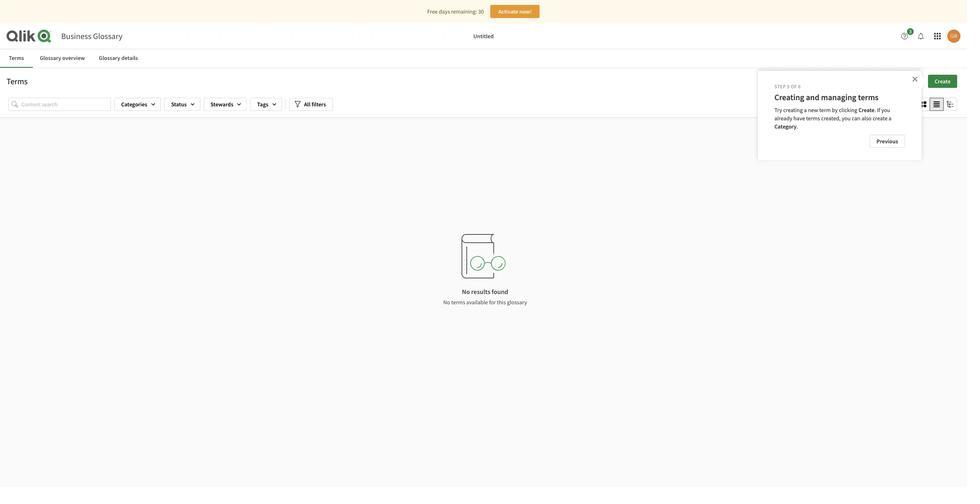 Task type: locate. For each thing, give the bounding box(es) containing it.
terms
[[858, 92, 879, 102], [806, 114, 820, 122], [451, 299, 465, 306]]

1 horizontal spatial a
[[889, 114, 892, 122]]

glossary left overview
[[40, 54, 61, 62]]

0 vertical spatial you
[[881, 106, 890, 114]]

1 vertical spatial 3
[[787, 83, 790, 90]]

1 vertical spatial .
[[797, 123, 798, 130]]

create up switch view group
[[935, 77, 951, 85]]

no left available
[[443, 299, 450, 306]]

terms inside step 3 of 6 creating and managing terms
[[858, 92, 879, 102]]

no
[[462, 288, 470, 296], [443, 299, 450, 306]]

by
[[832, 106, 838, 114]]

categories button
[[114, 98, 161, 111]]

2 horizontal spatial terms
[[858, 92, 879, 102]]

now!
[[519, 8, 532, 15]]

activate
[[498, 8, 518, 15]]

terms inside button
[[9, 54, 24, 62]]

0 horizontal spatial a
[[804, 106, 807, 114]]

1 horizontal spatial terms
[[806, 114, 820, 122]]

terms button
[[0, 49, 33, 68]]

2 vertical spatial terms
[[451, 299, 465, 306]]

6
[[798, 83, 801, 90]]

a inside . if you already have terms created, you can also create a category .
[[889, 114, 892, 122]]

glossary inside button
[[40, 54, 61, 62]]

you
[[881, 106, 890, 114], [842, 114, 851, 122]]

1 vertical spatial terms
[[7, 76, 28, 86]]

found
[[492, 288, 508, 296]]

activate now!
[[498, 8, 532, 15]]

name image
[[876, 98, 909, 111]]

all filters button
[[289, 98, 333, 111]]

1 horizontal spatial create
[[935, 77, 951, 85]]

glossary details button
[[92, 49, 145, 68]]

new
[[808, 106, 818, 114]]

feature tour dialog
[[758, 71, 922, 161]]

glossary overview button
[[33, 49, 92, 68]]

a
[[804, 106, 807, 114], [889, 114, 892, 122]]

create
[[873, 114, 888, 122]]

terms
[[9, 54, 24, 62], [7, 76, 28, 86]]

0 horizontal spatial you
[[842, 114, 851, 122]]

free
[[427, 8, 438, 15]]

filters region
[[8, 96, 959, 112]]

1 vertical spatial create
[[858, 106, 875, 114]]

create inside popup button
[[935, 77, 951, 85]]

1 vertical spatial terms
[[806, 114, 820, 122]]

all
[[304, 100, 310, 108]]

term
[[819, 106, 831, 114]]

glossary inside button
[[99, 54, 120, 62]]

3 inside dropdown button
[[909, 28, 912, 34]]

0 vertical spatial no
[[462, 288, 470, 296]]

terms down new
[[806, 114, 820, 122]]

create up also
[[858, 106, 875, 114]]

3
[[909, 28, 912, 34], [787, 83, 790, 90]]

stewards
[[210, 100, 233, 108]]

. if you already have terms created, you can also create a category .
[[774, 106, 893, 130]]

1 horizontal spatial no
[[462, 288, 470, 296]]

can
[[852, 114, 860, 122]]

. left if
[[875, 106, 876, 114]]

.
[[875, 106, 876, 114], [797, 123, 798, 130]]

untitled element
[[197, 32, 770, 40]]

no results found no terms available for this glossary
[[443, 288, 527, 306]]

1 horizontal spatial you
[[881, 106, 890, 114]]

1 horizontal spatial 3
[[909, 28, 912, 34]]

no left results
[[462, 288, 470, 296]]

1 vertical spatial a
[[889, 114, 892, 122]]

create
[[935, 77, 951, 85], [858, 106, 875, 114]]

terms left available
[[451, 299, 465, 306]]

business glossary element
[[61, 31, 123, 41]]

3 inside step 3 of 6 creating and managing terms
[[787, 83, 790, 90]]

glossary
[[93, 31, 123, 41], [40, 54, 61, 62], [99, 54, 120, 62]]

glossary overview
[[40, 54, 85, 62]]

0 vertical spatial create
[[935, 77, 951, 85]]

30
[[478, 8, 484, 15]]

tab list
[[0, 49, 967, 68]]

Content search text field
[[21, 98, 111, 111]]

you down clicking
[[842, 114, 851, 122]]

0 horizontal spatial terms
[[451, 299, 465, 306]]

filters
[[312, 100, 326, 108]]

. down 'have'
[[797, 123, 798, 130]]

for
[[489, 299, 496, 306]]

0 horizontal spatial .
[[797, 123, 798, 130]]

and
[[806, 92, 819, 102]]

terms inside no results found no terms available for this glossary
[[451, 299, 465, 306]]

overview
[[62, 54, 85, 62]]

creating
[[774, 92, 804, 102]]

× button
[[912, 73, 918, 84]]

0 vertical spatial 3
[[909, 28, 912, 34]]

you right if
[[881, 106, 890, 114]]

a left new
[[804, 106, 807, 114]]

a right create
[[889, 114, 892, 122]]

0 vertical spatial terms
[[858, 92, 879, 102]]

0 vertical spatial terms
[[9, 54, 24, 62]]

glossary up glossary details
[[93, 31, 123, 41]]

glossary left details
[[99, 54, 120, 62]]

business glossary
[[61, 31, 123, 41]]

terms inside . if you already have terms created, you can also create a category .
[[806, 114, 820, 122]]

0 horizontal spatial 3
[[787, 83, 790, 90]]

1 vertical spatial no
[[443, 299, 450, 306]]

0 horizontal spatial create
[[858, 106, 875, 114]]

try
[[774, 106, 782, 114]]

tags button
[[250, 98, 282, 111]]

creating
[[783, 106, 803, 114]]

0 vertical spatial .
[[875, 106, 876, 114]]

this
[[497, 299, 506, 306]]

of
[[791, 83, 797, 90]]

terms up if
[[858, 92, 879, 102]]

tags
[[257, 100, 268, 108]]

create button
[[928, 75, 957, 88]]



Task type: describe. For each thing, give the bounding box(es) containing it.
categories
[[121, 100, 147, 108]]

previous button
[[870, 135, 905, 148]]

activate now! link
[[490, 5, 540, 18]]

results
[[471, 288, 490, 296]]

glossary
[[507, 299, 527, 306]]

0 vertical spatial a
[[804, 106, 807, 114]]

previous
[[877, 138, 898, 145]]

glossary details
[[99, 54, 138, 62]]

created,
[[821, 114, 841, 122]]

status
[[171, 100, 187, 108]]

×
[[912, 73, 918, 84]]

business
[[61, 31, 91, 41]]

status button
[[164, 98, 200, 111]]

step
[[774, 83, 786, 90]]

3 button
[[898, 28, 916, 43]]

remaining:
[[451, 8, 477, 15]]

create inside feature tour dialog
[[858, 106, 875, 114]]

already
[[774, 114, 792, 122]]

1 horizontal spatial .
[[875, 106, 876, 114]]

details
[[121, 54, 138, 62]]

stewards button
[[203, 98, 247, 111]]

try creating a new term by clicking create
[[774, 106, 875, 114]]

have
[[793, 114, 805, 122]]

days
[[439, 8, 450, 15]]

category
[[774, 123, 797, 130]]

all filters
[[304, 100, 326, 108]]

0 horizontal spatial no
[[443, 299, 450, 306]]

clicking
[[839, 106, 857, 114]]

greg robinson image
[[947, 30, 960, 43]]

switch view group
[[916, 98, 957, 111]]

free days remaining: 30
[[427, 8, 484, 15]]

glossary for glossary details
[[99, 54, 120, 62]]

tab list containing terms
[[0, 49, 967, 68]]

also
[[862, 114, 872, 122]]

1 vertical spatial you
[[842, 114, 851, 122]]

step 3 of 6 creating and managing terms
[[774, 83, 879, 102]]

managing
[[821, 92, 856, 102]]

if
[[877, 106, 880, 114]]

untitled
[[473, 32, 494, 40]]

glossary for glossary overview
[[40, 54, 61, 62]]

available
[[466, 299, 488, 306]]



Task type: vqa. For each thing, say whether or not it's contained in the screenshot.
left Create
yes



